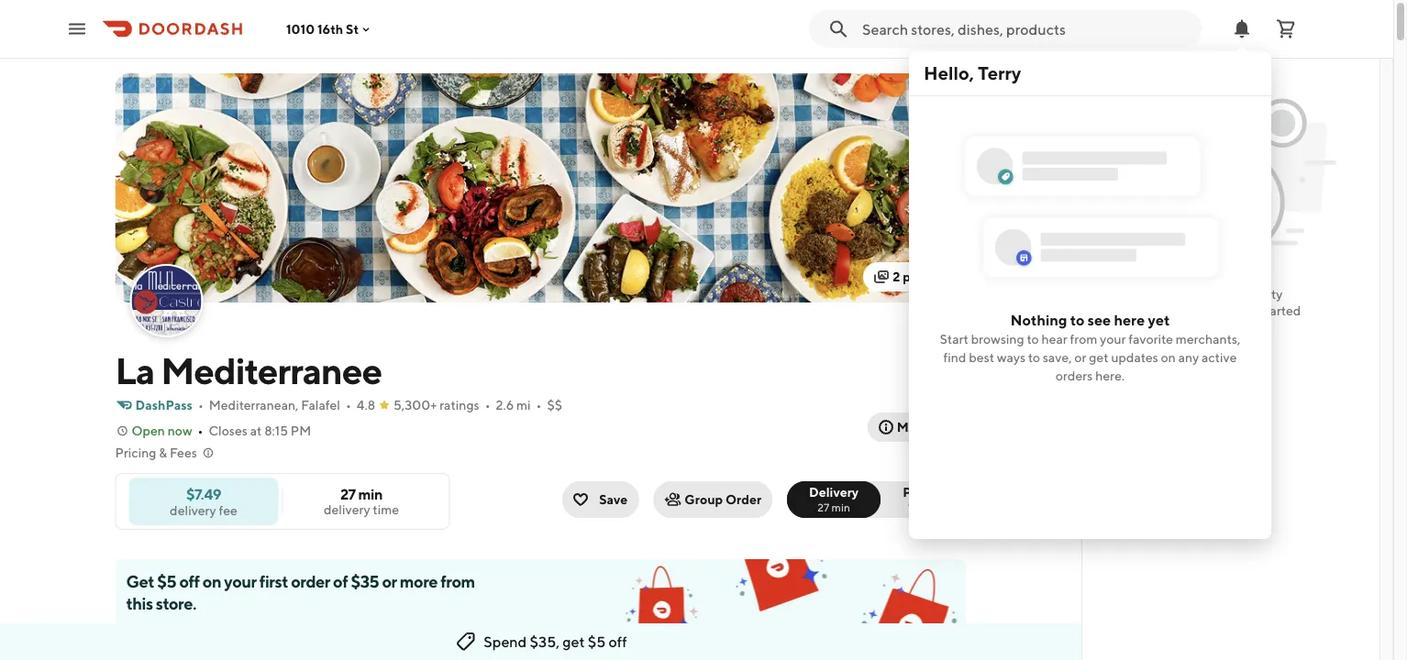 Task type: describe. For each thing, give the bounding box(es) containing it.
&
[[159, 445, 167, 460]]

$7.49 delivery fee
[[170, 485, 237, 518]]

delivery
[[809, 485, 859, 500]]

at
[[250, 423, 262, 438]]

$5 inside get $5 off on your first order of $35 or more from this store.
[[157, 571, 176, 591]]

fees
[[170, 445, 197, 460]]

group order button
[[653, 482, 772, 518]]

group
[[685, 492, 723, 507]]

5,300+
[[394, 398, 437, 413]]

your
[[1179, 287, 1206, 302]]

pricing & fees button
[[115, 444, 215, 462]]

la
[[115, 349, 154, 392]]

save button
[[563, 482, 639, 518]]

find
[[944, 350, 966, 365]]

get inside your cart is empty add items to get started
[[1238, 303, 1257, 318]]

order methods option group
[[787, 482, 966, 518]]

2 vertical spatial get
[[563, 633, 585, 651]]

16th
[[317, 21, 343, 36]]

pickup
[[903, 485, 944, 500]]

yet
[[1148, 311, 1170, 329]]

open
[[132, 423, 165, 438]]

see
[[1088, 311, 1111, 329]]

open now
[[132, 423, 192, 438]]

1 horizontal spatial $5
[[588, 633, 606, 651]]

• closes at 8:15 pm
[[198, 423, 311, 438]]

of
[[333, 571, 348, 591]]

more
[[897, 420, 929, 435]]

info
[[931, 420, 955, 435]]

here.
[[1095, 368, 1125, 383]]

hear
[[1042, 331, 1068, 347]]

add
[[1161, 303, 1186, 318]]

open menu image
[[66, 18, 88, 40]]

delivery inside $7.49 delivery fee
[[170, 503, 216, 518]]

your cart is empty add items to get started
[[1161, 287, 1301, 318]]

get
[[126, 571, 154, 591]]

to inside your cart is empty add items to get started
[[1223, 303, 1235, 318]]

here
[[1114, 311, 1145, 329]]

hello,
[[924, 62, 974, 84]]

save
[[599, 492, 628, 507]]

min for delivery
[[832, 501, 850, 514]]

order
[[291, 571, 330, 591]]

1 horizontal spatial off
[[609, 633, 627, 651]]

items
[[1189, 303, 1220, 318]]

st
[[346, 21, 359, 36]]

orders
[[1056, 368, 1093, 383]]

updates
[[1111, 350, 1158, 365]]

pricing & fees
[[115, 445, 197, 460]]

none radio containing pickup
[[870, 482, 966, 518]]

start
[[940, 331, 969, 347]]

terry
[[978, 62, 1021, 84]]

$35
[[351, 571, 379, 591]]

ratings
[[440, 398, 479, 413]]

• left 4.8
[[346, 398, 351, 413]]

$7.49
[[186, 485, 221, 503]]

min for pickup
[[921, 501, 939, 514]]

27 min delivery time
[[324, 486, 399, 517]]

browsing
[[971, 331, 1024, 347]]

group order
[[685, 492, 761, 507]]

closes
[[209, 423, 248, 438]]

on inside get $5 off on your first order of $35 or more from this store.
[[203, 571, 221, 591]]

delivery 27 min
[[809, 485, 859, 514]]

this
[[126, 594, 153, 613]]

get $5 off on your first order of $35 or more from this store.
[[126, 571, 475, 613]]

any
[[1178, 350, 1199, 365]]

1010 16th st button
[[286, 21, 374, 36]]

nothing
[[1011, 311, 1067, 329]]

Store search: begin typing to search for stores available on DoorDash text field
[[862, 19, 1191, 39]]

save,
[[1043, 350, 1072, 365]]

cart
[[1209, 287, 1232, 302]]

• right now
[[198, 423, 203, 438]]

get inside nothing to see here yet start browsing to hear from your favorite merchants, find best ways to save, or get updates on any active orders here.
[[1089, 350, 1109, 365]]



Task type: locate. For each thing, give the bounding box(es) containing it.
0 vertical spatial your
[[1100, 331, 1126, 347]]

0 vertical spatial or
[[1075, 350, 1087, 365]]

get right $35,
[[563, 633, 585, 651]]

your inside nothing to see here yet start browsing to hear from your favorite merchants, find best ways to save, or get updates on any active orders here.
[[1100, 331, 1126, 347]]

to right ways
[[1028, 350, 1040, 365]]

0 horizontal spatial 27
[[340, 486, 356, 503]]

1 vertical spatial your
[[224, 571, 257, 591]]

started
[[1260, 303, 1301, 318]]

la mediterranee
[[115, 349, 382, 392]]

to down nothing
[[1027, 331, 1039, 347]]

1 vertical spatial off
[[609, 633, 627, 651]]

5,300+ ratings •
[[394, 398, 490, 413]]

delivery
[[324, 502, 370, 517], [170, 503, 216, 518]]

get
[[1238, 303, 1257, 318], [1089, 350, 1109, 365], [563, 633, 585, 651]]

min inside 27 min delivery time
[[358, 486, 383, 503]]

falafel
[[301, 398, 340, 413]]

0 horizontal spatial or
[[382, 571, 397, 591]]

min up $35
[[358, 486, 383, 503]]

0 vertical spatial get
[[1238, 303, 1257, 318]]

from down see
[[1070, 331, 1097, 347]]

None radio
[[787, 482, 881, 518]]

or inside nothing to see here yet start browsing to hear from your favorite merchants, find best ways to save, or get updates on any active orders here.
[[1075, 350, 1087, 365]]

min inside pickup 12 min
[[921, 501, 939, 514]]

0 horizontal spatial your
[[224, 571, 257, 591]]

time
[[373, 502, 399, 517]]

from
[[1070, 331, 1097, 347], [441, 571, 475, 591]]

1 vertical spatial $5
[[588, 633, 606, 651]]

27 inside 27 min delivery time
[[340, 486, 356, 503]]

pickup 12 min
[[903, 485, 944, 514]]

best
[[969, 350, 994, 365]]

your down see
[[1100, 331, 1126, 347]]

0 horizontal spatial $5
[[157, 571, 176, 591]]

dashpass
[[135, 398, 193, 413]]

your left first
[[224, 571, 257, 591]]

spend
[[484, 633, 527, 651]]

dashpass •
[[135, 398, 203, 413]]

delivery inside 27 min delivery time
[[324, 502, 370, 517]]

now
[[168, 423, 192, 438]]

min inside delivery 27 min
[[832, 501, 850, 514]]

• right mi
[[536, 398, 542, 413]]

your
[[1100, 331, 1126, 347], [224, 571, 257, 591]]

pm
[[291, 423, 311, 438]]

delivery left time
[[324, 502, 370, 517]]

on left any
[[1161, 350, 1176, 365]]

more info
[[897, 420, 955, 435]]

min down delivery
[[832, 501, 850, 514]]

• right dashpass
[[198, 398, 203, 413]]

from inside nothing to see here yet start browsing to hear from your favorite merchants, find best ways to save, or get updates on any active orders here.
[[1070, 331, 1097, 347]]

or inside get $5 off on your first order of $35 or more from this store.
[[382, 571, 397, 591]]

1 vertical spatial get
[[1089, 350, 1109, 365]]

0 items, open order cart image
[[1275, 18, 1297, 40]]

0 horizontal spatial off
[[179, 571, 200, 591]]

to left see
[[1070, 311, 1085, 329]]

min
[[358, 486, 383, 503], [832, 501, 850, 514], [921, 501, 939, 514]]

8:15
[[264, 423, 288, 438]]

nothing to see here yet start browsing to hear from your favorite merchants, find best ways to save, or get updates on any active orders here.
[[940, 311, 1241, 383]]

off inside get $5 off on your first order of $35 or more from this store.
[[179, 571, 200, 591]]

to down cart
[[1223, 303, 1235, 318]]

$$
[[547, 398, 562, 413]]

•
[[198, 398, 203, 413], [346, 398, 351, 413], [485, 398, 490, 413], [536, 398, 542, 413], [198, 423, 203, 438]]

0 vertical spatial from
[[1070, 331, 1097, 347]]

0 vertical spatial off
[[179, 571, 200, 591]]

get up the here.
[[1089, 350, 1109, 365]]

or up orders
[[1075, 350, 1087, 365]]

27 inside delivery 27 min
[[818, 501, 829, 514]]

1 horizontal spatial delivery
[[324, 502, 370, 517]]

1 horizontal spatial your
[[1100, 331, 1126, 347]]

2.6
[[496, 398, 514, 413]]

27
[[340, 486, 356, 503], [818, 501, 829, 514]]

2 photos button
[[863, 262, 955, 292]]

$5 up store.
[[157, 571, 176, 591]]

mi
[[516, 398, 531, 413]]

to
[[1223, 303, 1235, 318], [1070, 311, 1085, 329], [1027, 331, 1039, 347], [1028, 350, 1040, 365]]

notification bell image
[[1231, 18, 1253, 40]]

1 horizontal spatial or
[[1075, 350, 1087, 365]]

more info button
[[868, 413, 966, 442]]

get down is on the right of page
[[1238, 303, 1257, 318]]

1 vertical spatial or
[[382, 571, 397, 591]]

is
[[1234, 287, 1243, 302]]

1 horizontal spatial min
[[832, 501, 850, 514]]

active
[[1202, 350, 1237, 365]]

none radio containing delivery
[[787, 482, 881, 518]]

fee
[[219, 503, 237, 518]]

or
[[1075, 350, 1087, 365], [382, 571, 397, 591]]

0 horizontal spatial from
[[441, 571, 475, 591]]

$35,
[[530, 633, 560, 651]]

2.6 mi • $$
[[496, 398, 562, 413]]

2 photos
[[893, 269, 944, 284]]

mediterranean,
[[209, 398, 299, 413]]

1 vertical spatial on
[[203, 571, 221, 591]]

1 horizontal spatial from
[[1070, 331, 1097, 347]]

None radio
[[870, 482, 966, 518]]

ways
[[997, 350, 1026, 365]]

1010
[[286, 21, 315, 36]]

12
[[908, 501, 918, 514]]

from inside get $5 off on your first order of $35 or more from this store.
[[441, 571, 475, 591]]

1 horizontal spatial on
[[1161, 350, 1176, 365]]

1 horizontal spatial get
[[1089, 350, 1109, 365]]

more
[[400, 571, 438, 591]]

$5
[[157, 571, 176, 591], [588, 633, 606, 651]]

27 down delivery
[[818, 501, 829, 514]]

0 horizontal spatial min
[[358, 486, 383, 503]]

mediterranean, falafel
[[209, 398, 340, 413]]

2 horizontal spatial get
[[1238, 303, 1257, 318]]

2 horizontal spatial min
[[921, 501, 939, 514]]

from right more
[[441, 571, 475, 591]]

your inside get $5 off on your first order of $35 or more from this store.
[[224, 571, 257, 591]]

0 vertical spatial on
[[1161, 350, 1176, 365]]

0 horizontal spatial on
[[203, 571, 221, 591]]

photos
[[903, 269, 944, 284]]

on inside nothing to see here yet start browsing to hear from your favorite merchants, find best ways to save, or get updates on any active orders here.
[[1161, 350, 1176, 365]]

first
[[259, 571, 288, 591]]

1 horizontal spatial 27
[[818, 501, 829, 514]]

27 left time
[[340, 486, 356, 503]]

mediterranee
[[161, 349, 382, 392]]

off up store.
[[179, 571, 200, 591]]

0 horizontal spatial get
[[563, 633, 585, 651]]

merchants,
[[1176, 331, 1241, 347]]

off
[[179, 571, 200, 591], [609, 633, 627, 651]]

on left first
[[203, 571, 221, 591]]

empty
[[1245, 287, 1283, 302]]

4.8
[[357, 398, 375, 413]]

1010 16th st
[[286, 21, 359, 36]]

order
[[726, 492, 761, 507]]

1 vertical spatial from
[[441, 571, 475, 591]]

favorite
[[1129, 331, 1173, 347]]

• left the 2.6 at bottom
[[485, 398, 490, 413]]

la mediterranee image
[[115, 73, 966, 303], [132, 266, 201, 336]]

pricing
[[115, 445, 156, 460]]

on
[[1161, 350, 1176, 365], [203, 571, 221, 591]]

0 vertical spatial $5
[[157, 571, 176, 591]]

spend $35, get $5 off
[[484, 633, 627, 651]]

or right $35
[[382, 571, 397, 591]]

delivery left fee
[[170, 503, 216, 518]]

2
[[893, 269, 900, 284]]

0 horizontal spatial delivery
[[170, 503, 216, 518]]

hello, terry
[[924, 62, 1021, 84]]

min down 'pickup'
[[921, 501, 939, 514]]

store.
[[156, 594, 196, 613]]

off right $35,
[[609, 633, 627, 651]]

$5 right $35,
[[588, 633, 606, 651]]



Task type: vqa. For each thing, say whether or not it's contained in the screenshot.
to
yes



